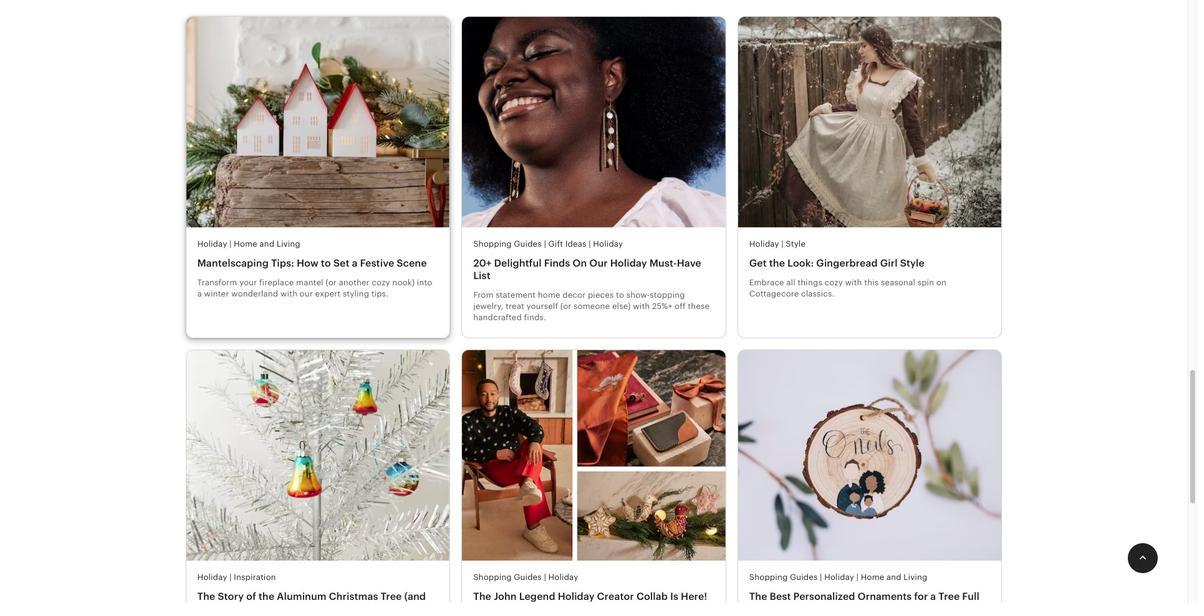 Task type: describe. For each thing, give the bounding box(es) containing it.
cozy inside transform your fireplace mantel (or another cozy nook) into a winter wonderland with our expert styling tips.
[[372, 278, 390, 288]]

classics.
[[802, 290, 835, 299]]

cottagecore
[[750, 290, 799, 299]]

1 horizontal spatial living
[[904, 573, 928, 583]]

get
[[750, 258, 767, 270]]

is
[[671, 591, 679, 603]]

have
[[677, 258, 702, 270]]

else)
[[613, 302, 631, 311]]

of inside the story of the aluminum christmas tree (and where to buy them!)
[[246, 591, 256, 603]]

25%+
[[653, 302, 673, 311]]

styling
[[343, 290, 369, 299]]

john
[[494, 591, 517, 603]]

into
[[417, 278, 433, 288]]

off
[[675, 302, 686, 311]]

yourself
[[527, 302, 559, 311]]

1 horizontal spatial and
[[887, 573, 902, 583]]

christmas
[[329, 591, 378, 603]]

jewelry,
[[474, 302, 504, 311]]

to inside the story of the aluminum christmas tree (and where to buy them!)
[[231, 604, 241, 604]]

guides for personalized
[[790, 573, 818, 583]]

fireplace
[[259, 278, 294, 288]]

style inside get the look: gingerbread girl style link
[[901, 258, 925, 270]]

transform your fireplace mantel (or another cozy nook) into a winter wonderland with our expert styling tips.
[[197, 278, 433, 299]]

decor
[[563, 291, 586, 300]]

shopping for delightful
[[474, 240, 512, 249]]

creator
[[597, 591, 634, 603]]

mantel
[[296, 278, 324, 288]]

embrace
[[750, 278, 785, 288]]

holiday right legend
[[558, 591, 595, 603]]

tips.
[[372, 290, 389, 299]]

(and
[[405, 591, 426, 603]]

these
[[688, 302, 710, 311]]

the story of the aluminum christmas tree (and where to buy them!) link
[[197, 591, 439, 604]]

must-
[[650, 258, 677, 270]]

to inside "link"
[[321, 258, 331, 270]]

of inside "the best personalized ornaments for a tree full of memories"
[[750, 604, 760, 604]]

20+ delightful finds on our holiday must-have list link
[[474, 258, 715, 283]]

someone
[[574, 302, 610, 311]]

0 horizontal spatial home
[[234, 240, 257, 249]]

legend
[[519, 591, 556, 603]]

best
[[770, 591, 791, 603]]

home
[[538, 291, 561, 300]]

holiday inside 20+ delightful finds on our holiday must-have list
[[611, 258, 647, 270]]

another
[[339, 278, 370, 288]]

girl
[[881, 258, 898, 270]]

for
[[915, 591, 929, 603]]

get the look: gingerbread girl style
[[750, 258, 925, 270]]

where
[[197, 604, 229, 604]]

set
[[334, 258, 350, 270]]

tree for (and
[[381, 591, 402, 603]]

story
[[218, 591, 244, 603]]

guides for finds
[[514, 240, 542, 249]]

0 horizontal spatial living
[[277, 240, 301, 249]]

all
[[787, 278, 796, 288]]

mantelscaping tips: how to set a festive scene link
[[197, 258, 439, 270]]

1 horizontal spatial home
[[861, 573, 885, 583]]

stopping
[[650, 291, 686, 300]]

gift ideas
[[549, 240, 587, 249]]

our
[[590, 258, 608, 270]]

holiday up the mantelscaping
[[197, 240, 227, 249]]

our
[[300, 290, 313, 299]]

here!
[[681, 591, 708, 603]]

gift
[[549, 240, 563, 249]]

delightful
[[494, 258, 542, 270]]

treat
[[506, 302, 525, 311]]

get the look: gingerbread girl style link
[[750, 258, 991, 270]]

things
[[798, 278, 823, 288]]

the for the john legend holiday creator collab is here!
[[474, 591, 492, 603]]

20+ delightful finds on our holiday must-have list
[[474, 258, 702, 282]]

list
[[474, 270, 491, 282]]

holiday up get
[[750, 240, 780, 249]]

the inside the story of the aluminum christmas tree (and where to buy them!)
[[259, 591, 275, 603]]

the best personalized ornaments for a tree full of memories
[[750, 591, 980, 604]]

pieces
[[588, 291, 614, 300]]

20+
[[474, 258, 492, 270]]

festive
[[360, 258, 395, 270]]

collab
[[637, 591, 668, 603]]

how
[[297, 258, 319, 270]]

mantelscaping
[[197, 258, 269, 270]]

from statement home decor pieces to show-stopping jewelry, treat yourself (or someone else) with 25%+ off these handcrafted finds.
[[474, 291, 710, 323]]

from
[[474, 291, 494, 300]]

shopping for best
[[750, 573, 788, 583]]



Task type: locate. For each thing, give the bounding box(es) containing it.
the best personalized ornaments for a tree full of memories link
[[750, 591, 991, 604]]

the
[[197, 591, 215, 603], [474, 591, 492, 603], [750, 591, 768, 603]]

to up else) at right bottom
[[616, 291, 625, 300]]

shopping guides up delightful
[[474, 240, 542, 249]]

nook)
[[393, 278, 415, 288]]

0 vertical spatial home and living
[[234, 240, 301, 249]]

living
[[277, 240, 301, 249], [904, 573, 928, 583]]

cozy up tips.
[[372, 278, 390, 288]]

personalized
[[794, 591, 856, 603]]

gingerbread
[[817, 258, 878, 270]]

home up the mantelscaping
[[234, 240, 257, 249]]

your
[[240, 278, 257, 288]]

mantelscaping tips: how to set a festive scene
[[197, 258, 427, 270]]

living up tips:
[[277, 240, 301, 249]]

holiday
[[197, 240, 227, 249], [594, 240, 623, 249], [750, 240, 780, 249], [611, 258, 647, 270], [197, 573, 227, 583], [549, 573, 579, 583], [825, 573, 855, 583], [558, 591, 595, 603]]

shopping for john
[[474, 573, 512, 583]]

(or inside transform your fireplace mantel (or another cozy nook) into a winter wonderland with our expert styling tips.
[[326, 278, 337, 288]]

to down story
[[231, 604, 241, 604]]

wonderland
[[231, 290, 278, 299]]

the inside the story of the aluminum christmas tree (and where to buy them!)
[[197, 591, 215, 603]]

and up tips:
[[260, 240, 275, 249]]

guides up legend
[[514, 573, 542, 583]]

buy
[[244, 604, 262, 604]]

1 horizontal spatial (or
[[561, 302, 572, 311]]

look:
[[788, 258, 814, 270]]

0 horizontal spatial of
[[246, 591, 256, 603]]

home up the best personalized ornaments for a tree full of memories link
[[861, 573, 885, 583]]

a right set
[[352, 258, 358, 270]]

shopping guides for john
[[474, 573, 542, 583]]

1 vertical spatial home and living
[[861, 573, 928, 583]]

transform
[[197, 278, 237, 288]]

home and living up tips:
[[234, 240, 301, 249]]

embrace all things cozy with this seasonal spin on cottagecore classics.
[[750, 278, 947, 299]]

them!)
[[265, 604, 298, 604]]

winter
[[204, 290, 229, 299]]

tree for full
[[939, 591, 960, 603]]

the john legend holiday creator collab is here! link
[[474, 591, 715, 604]]

and up ornaments on the bottom right of page
[[887, 573, 902, 583]]

2 vertical spatial to
[[231, 604, 241, 604]]

shopping guides for best
[[750, 573, 818, 583]]

2 vertical spatial with
[[633, 302, 650, 311]]

holiday up personalized
[[825, 573, 855, 583]]

and
[[260, 240, 275, 249], [887, 573, 902, 583]]

1 vertical spatial home
[[861, 573, 885, 583]]

shopping
[[474, 240, 512, 249], [474, 573, 512, 583], [750, 573, 788, 583]]

full
[[963, 591, 980, 603]]

guides
[[514, 240, 542, 249], [514, 573, 542, 583], [790, 573, 818, 583]]

(or
[[326, 278, 337, 288], [561, 302, 572, 311]]

1 vertical spatial a
[[197, 290, 202, 299]]

1 horizontal spatial the
[[770, 258, 786, 270]]

0 horizontal spatial home and living
[[234, 240, 301, 249]]

a inside "the best personalized ornaments for a tree full of memories"
[[931, 591, 937, 603]]

1 horizontal spatial tree
[[939, 591, 960, 603]]

1 vertical spatial (or
[[561, 302, 572, 311]]

2 cozy from the left
[[825, 278, 843, 288]]

2 horizontal spatial the
[[750, 591, 768, 603]]

the up the where
[[197, 591, 215, 603]]

1 vertical spatial to
[[616, 291, 625, 300]]

0 horizontal spatial cozy
[[372, 278, 390, 288]]

1 the from the left
[[197, 591, 215, 603]]

2 the from the left
[[474, 591, 492, 603]]

0 horizontal spatial the
[[259, 591, 275, 603]]

tree left (and
[[381, 591, 402, 603]]

finds.
[[524, 313, 546, 323]]

2 horizontal spatial to
[[616, 291, 625, 300]]

handcrafted
[[474, 313, 522, 323]]

with down show-
[[633, 302, 650, 311]]

ideas
[[566, 240, 587, 249]]

0 vertical spatial with
[[846, 278, 863, 288]]

1 tree from the left
[[381, 591, 402, 603]]

shopping up best
[[750, 573, 788, 583]]

0 vertical spatial living
[[277, 240, 301, 249]]

2 horizontal spatial a
[[931, 591, 937, 603]]

1 horizontal spatial of
[[750, 604, 760, 604]]

style up look:
[[786, 240, 806, 249]]

home and living up ornaments on the bottom right of page
[[861, 573, 928, 583]]

cozy
[[372, 278, 390, 288], [825, 278, 843, 288]]

holiday right our
[[611, 258, 647, 270]]

tree inside the story of the aluminum christmas tree (and where to buy them!)
[[381, 591, 402, 603]]

a right for
[[931, 591, 937, 603]]

to left set
[[321, 258, 331, 270]]

home and living
[[234, 240, 301, 249], [861, 573, 928, 583]]

memories
[[762, 604, 810, 604]]

1 horizontal spatial with
[[633, 302, 650, 311]]

0 horizontal spatial style
[[786, 240, 806, 249]]

this
[[865, 278, 879, 288]]

0 vertical spatial home
[[234, 240, 257, 249]]

shopping up '20+' on the left top of the page
[[474, 240, 512, 249]]

0 vertical spatial and
[[260, 240, 275, 249]]

1 horizontal spatial cozy
[[825, 278, 843, 288]]

a inside transform your fireplace mantel (or another cozy nook) into a winter wonderland with our expert styling tips.
[[197, 290, 202, 299]]

(or up expert
[[326, 278, 337, 288]]

0 vertical spatial (or
[[326, 278, 337, 288]]

1 cozy from the left
[[372, 278, 390, 288]]

ornaments
[[858, 591, 912, 603]]

shopping guides up john
[[474, 573, 542, 583]]

statement
[[496, 291, 536, 300]]

0 vertical spatial of
[[246, 591, 256, 603]]

show-
[[627, 291, 650, 300]]

the for the story of the aluminum christmas tree (and where to buy them!)
[[197, 591, 215, 603]]

aluminum
[[277, 591, 327, 603]]

inspiration
[[234, 573, 276, 583]]

the story of the aluminum christmas tree (and where to buy them!)
[[197, 591, 426, 604]]

guides up personalized
[[790, 573, 818, 583]]

1 horizontal spatial style
[[901, 258, 925, 270]]

to
[[321, 258, 331, 270], [616, 291, 625, 300], [231, 604, 241, 604]]

the right get
[[770, 258, 786, 270]]

1 vertical spatial style
[[901, 258, 925, 270]]

1 horizontal spatial a
[[352, 258, 358, 270]]

a
[[352, 258, 358, 270], [197, 290, 202, 299], [931, 591, 937, 603]]

the inside "the best personalized ornaments for a tree full of memories"
[[750, 591, 768, 603]]

shopping up john
[[474, 573, 512, 583]]

2 tree from the left
[[939, 591, 960, 603]]

a left winter
[[197, 290, 202, 299]]

with inside transform your fireplace mantel (or another cozy nook) into a winter wonderland with our expert styling tips.
[[281, 290, 298, 299]]

1 vertical spatial living
[[904, 573, 928, 583]]

0 horizontal spatial a
[[197, 290, 202, 299]]

1 horizontal spatial to
[[321, 258, 331, 270]]

home
[[234, 240, 257, 249], [861, 573, 885, 583]]

to inside from statement home decor pieces to show-stopping jewelry, treat yourself (or someone else) with 25%+ off these handcrafted finds.
[[616, 291, 625, 300]]

the left best
[[750, 591, 768, 603]]

tree left full
[[939, 591, 960, 603]]

(or inside from statement home decor pieces to show-stopping jewelry, treat yourself (or someone else) with 25%+ off these handcrafted finds.
[[561, 302, 572, 311]]

tree inside "the best personalized ornaments for a tree full of memories"
[[939, 591, 960, 603]]

shopping guides up best
[[750, 573, 818, 583]]

guides for legend
[[514, 573, 542, 583]]

tree
[[381, 591, 402, 603], [939, 591, 960, 603]]

the left john
[[474, 591, 492, 603]]

a for mantelscaping tips: how to set a festive scene
[[352, 258, 358, 270]]

0 vertical spatial to
[[321, 258, 331, 270]]

living up for
[[904, 573, 928, 583]]

0 horizontal spatial (or
[[326, 278, 337, 288]]

scene
[[397, 258, 427, 270]]

spin
[[918, 278, 935, 288]]

the up buy
[[259, 591, 275, 603]]

tips:
[[271, 258, 294, 270]]

0 horizontal spatial to
[[231, 604, 241, 604]]

0 horizontal spatial tree
[[381, 591, 402, 603]]

of
[[246, 591, 256, 603], [750, 604, 760, 604]]

guides up delightful
[[514, 240, 542, 249]]

1 vertical spatial with
[[281, 290, 298, 299]]

holiday up legend
[[549, 573, 579, 583]]

1 horizontal spatial the
[[474, 591, 492, 603]]

style right girl
[[901, 258, 925, 270]]

1 vertical spatial of
[[750, 604, 760, 604]]

cozy inside embrace all things cozy with this seasonal spin on cottagecore classics.
[[825, 278, 843, 288]]

2 horizontal spatial with
[[846, 278, 863, 288]]

1 horizontal spatial home and living
[[861, 573, 928, 583]]

a inside "link"
[[352, 258, 358, 270]]

cozy up classics.
[[825, 278, 843, 288]]

with down fireplace at the top left of the page
[[281, 290, 298, 299]]

expert
[[315, 290, 341, 299]]

with
[[846, 278, 863, 288], [281, 290, 298, 299], [633, 302, 650, 311]]

0 vertical spatial a
[[352, 258, 358, 270]]

0 vertical spatial the
[[770, 258, 786, 270]]

shopping guides for delightful
[[474, 240, 542, 249]]

with inside from statement home decor pieces to show-stopping jewelry, treat yourself (or someone else) with 25%+ off these handcrafted finds.
[[633, 302, 650, 311]]

1 vertical spatial and
[[887, 573, 902, 583]]

on
[[937, 278, 947, 288]]

holiday up the where
[[197, 573, 227, 583]]

3 the from the left
[[750, 591, 768, 603]]

seasonal
[[881, 278, 916, 288]]

(or down decor
[[561, 302, 572, 311]]

2 vertical spatial a
[[931, 591, 937, 603]]

the for the best personalized ornaments for a tree full of memories
[[750, 591, 768, 603]]

1 vertical spatial the
[[259, 591, 275, 603]]

style
[[786, 240, 806, 249], [901, 258, 925, 270]]

of up buy
[[246, 591, 256, 603]]

of left memories on the bottom of the page
[[750, 604, 760, 604]]

finds
[[545, 258, 571, 270]]

on
[[573, 258, 587, 270]]

0 horizontal spatial and
[[260, 240, 275, 249]]

with inside embrace all things cozy with this seasonal spin on cottagecore classics.
[[846, 278, 863, 288]]

0 horizontal spatial with
[[281, 290, 298, 299]]

a for the best personalized ornaments for a tree full of memories
[[931, 591, 937, 603]]

the john legend holiday creator collab is here!
[[474, 591, 708, 603]]

0 vertical spatial style
[[786, 240, 806, 249]]

with left 'this'
[[846, 278, 863, 288]]

holiday up our
[[594, 240, 623, 249]]

0 horizontal spatial the
[[197, 591, 215, 603]]



Task type: vqa. For each thing, say whether or not it's contained in the screenshot.
the the within the etsy news get the latest news about etsy
no



